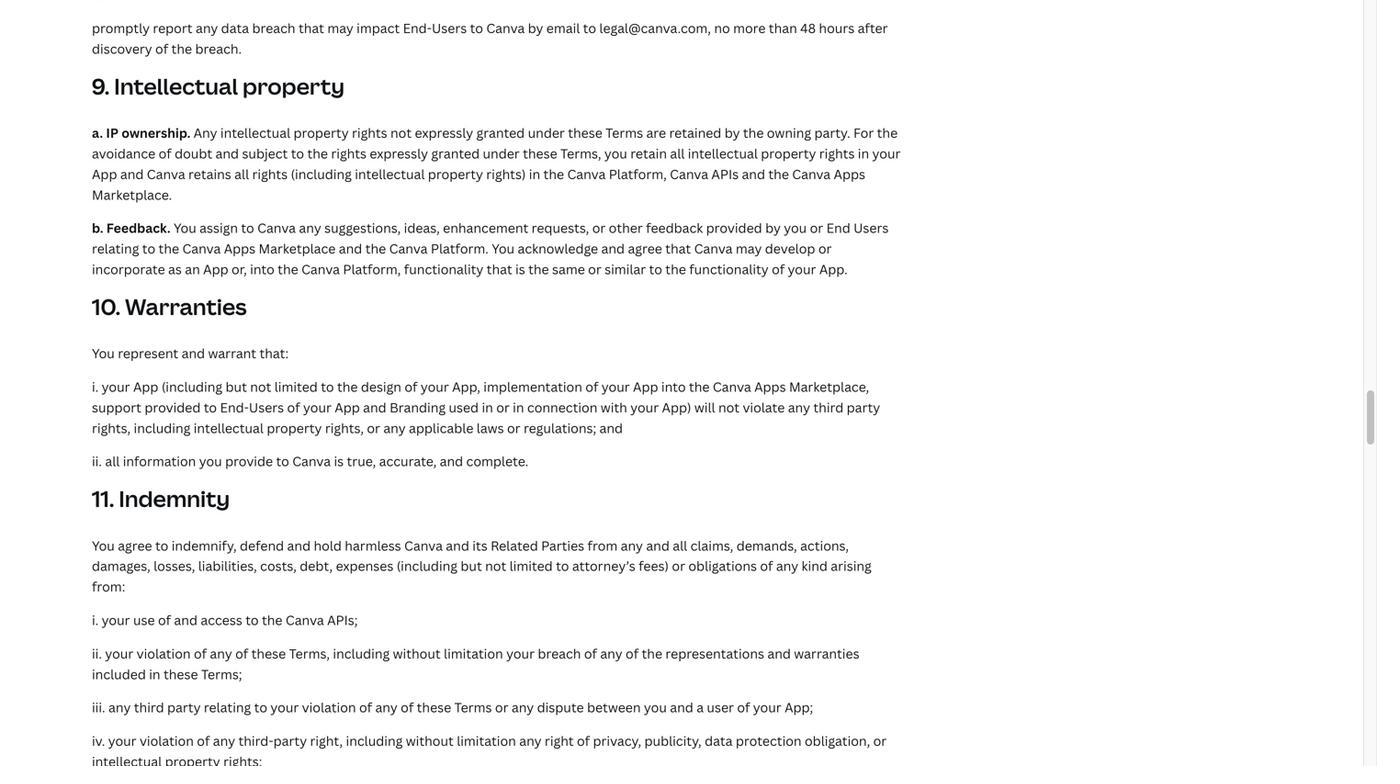 Task type: vqa. For each thing, say whether or not it's contained in the screenshot.
"Green Fun Apple Math Worksheet" IMAGE
no



Task type: describe. For each thing, give the bounding box(es) containing it.
defend
[[240, 537, 284, 554]]

your up support
[[102, 378, 130, 395]]

promptly report any data breach that may impact end-users to canva by email to legal@canva.com, no more than 48 hours after discovery of the breach.
[[92, 19, 888, 57]]

you inside the you assign to canva any suggestions, ideas, enhancement requests, or other feedback provided by you or end users relating to the canva apps marketplace and the canva platform. you acknowledge and agree that canva may develop or incorporate as an app or, into the canva platform, functionality that is the same or similar to the functionality of your app.
[[784, 219, 807, 237]]

retains
[[188, 165, 231, 183]]

but inside i. your app (including but not limited to the design of your app, implementation of your app into the canva apps marketplace, support provided to end-users of your app and branding used in or in connection with your app) will not violate any third party rights, including intellectual property rights, or any applicable laws or regulations; and
[[226, 378, 247, 395]]

to down feedback.
[[142, 240, 155, 257]]

obligations
[[688, 557, 757, 575]]

and up similar
[[601, 240, 625, 257]]

hours
[[819, 19, 855, 37]]

impact
[[357, 19, 400, 37]]

and down design on the left of the page
[[363, 399, 386, 416]]

1 vertical spatial expressly
[[370, 145, 428, 162]]

users inside i. your app (including but not limited to the design of your app, implementation of your app into the canva apps marketplace, support provided to end-users of your app and branding used in or in connection with your app) will not violate any third party rights, including intellectual property rights, or any applicable laws or regulations; and
[[249, 399, 284, 416]]

property inside i. your app (including but not limited to the design of your app, implementation of your app into the canva apps marketplace, support provided to end-users of your app and branding used in or in connection with your app) will not violate any third party rights, including intellectual property rights, or any applicable laws or regulations; and
[[267, 419, 322, 437]]

warranties
[[794, 645, 859, 662]]

acknowledge
[[518, 240, 598, 257]]

11.
[[92, 484, 114, 514]]

breach inside ii. your violation of any of these terms, including without limitation your breach of any of the representations and warranties included in these terms;
[[538, 645, 581, 662]]

your up with
[[602, 378, 630, 395]]

without for terms,
[[393, 645, 441, 662]]

intellectual inside i. your app (including but not limited to the design of your app, implementation of your app into the canva apps marketplace, support provided to end-users of your app and branding used in or in connection with your app) will not violate any third party rights, including intellectual property rights, or any applicable laws or regulations; and
[[194, 419, 264, 437]]

or up the true,
[[367, 419, 380, 437]]

the left design on the left of the page
[[337, 378, 358, 395]]

2 functionality from the left
[[689, 260, 769, 278]]

1 vertical spatial is
[[334, 453, 344, 470]]

you represent and warrant that:
[[92, 345, 289, 362]]

2 rights, from the left
[[325, 419, 364, 437]]

you for you represent and warrant that:
[[92, 345, 115, 362]]

terms, inside the any intellectual property rights not expressly granted under these terms are retained by the owning party. for the avoidance of doubt and subject to the rights expressly granted under these terms, you retain all intellectual property rights in your app and canva retains all rights (including intellectual property rights) in the canva platform, canva apis and the canva apps marketplace.
[[560, 145, 601, 162]]

requests,
[[532, 219, 589, 237]]

complete.
[[466, 453, 528, 470]]

claims,
[[690, 537, 733, 554]]

similar
[[605, 260, 646, 278]]

i. for i. your use of and access to the canva apis;
[[92, 611, 99, 629]]

included
[[92, 665, 146, 683]]

or inside iv. your violation of any third-party right, including without limitation any right of privacy, publicity, data protection obligation, or intellectual property rights;
[[873, 732, 887, 750]]

your left 'app;'
[[753, 699, 782, 716]]

of inside the any intellectual property rights not expressly granted under these terms are retained by the owning party. for the avoidance of doubt and subject to the rights expressly granted under these terms, you retain all intellectual property rights in your app and canva retains all rights (including intellectual property rights) in the canva platform, canva apis and the canva apps marketplace.
[[159, 145, 172, 162]]

including for party
[[346, 732, 403, 750]]

demands,
[[737, 537, 797, 554]]

platform.
[[431, 240, 489, 257]]

i. your app (including but not limited to the design of your app, implementation of your app into the canva apps marketplace, support provided to end-users of your app and branding used in or in connection with your app) will not violate any third party rights, including intellectual property rights, or any applicable laws or regulations; and
[[92, 378, 880, 437]]

of inside promptly report any data breach that may impact end-users to canva by email to legal@canva.com, no more than 48 hours after discovery of the breach.
[[155, 40, 168, 57]]

other
[[609, 219, 643, 237]]

11. indemnity
[[92, 484, 230, 514]]

no
[[714, 19, 730, 37]]

9.
[[92, 71, 110, 101]]

ii. your violation of any of these terms, including without limitation your breach of any of the representations and warranties included in these terms;
[[92, 645, 859, 683]]

and up debt,
[[287, 537, 311, 554]]

not inside you agree to indemnify, defend and hold harmless canva and its related parties from any and all claims, demands, actions, damages, losses, liabilities, costs, debt, expenses (including but not limited to attorney's fees) or obligations of any kind arising from:
[[485, 557, 506, 575]]

0 vertical spatial expressly
[[415, 124, 473, 142]]

the down marketplace
[[278, 260, 298, 278]]

you left provide
[[199, 453, 222, 470]]

third inside i. your app (including but not limited to the design of your app, implementation of your app into the canva apps marketplace, support provided to end-users of your app and branding used in or in connection with your app) will not violate any third party rights, including intellectual property rights, or any applicable laws or regulations; and
[[813, 399, 844, 416]]

attorney's
[[572, 557, 635, 575]]

apps inside the any intellectual property rights not expressly granted under these terms are retained by the owning party. for the avoidance of doubt and subject to the rights expressly granted under these terms, you retain all intellectual property rights in your app and canva retains all rights (including intellectual property rights) in the canva platform, canva apis and the canva apps marketplace.
[[834, 165, 865, 183]]

to right provide
[[276, 453, 289, 470]]

rights;
[[223, 753, 262, 766]]

including inside i. your app (including but not limited to the design of your app, implementation of your app into the canva apps marketplace, support provided to end-users of your app and branding used in or in connection with your app) will not violate any third party rights, including intellectual property rights, or any applicable laws or regulations; and
[[134, 419, 190, 437]]

canva up marketplace
[[257, 219, 296, 237]]

into inside the you assign to canva any suggestions, ideas, enhancement requests, or other feedback provided by you or end users relating to the canva apps marketplace and the canva platform. you acknowledge and agree that canva may develop or incorporate as an app or, into the canva platform, functionality that is the same or similar to the functionality of your app.
[[250, 260, 274, 278]]

parties
[[541, 537, 584, 554]]

implementation
[[483, 378, 582, 395]]

the right "for"
[[877, 124, 898, 142]]

your up included at the bottom left
[[105, 645, 133, 662]]

any inside promptly report any data breach that may impact end-users to canva by email to legal@canva.com, no more than 48 hours after discovery of the breach.
[[196, 19, 218, 37]]

in right rights)
[[529, 165, 540, 183]]

as
[[168, 260, 182, 278]]

limited inside i. your app (including but not limited to the design of your app, implementation of your app into the canva apps marketplace, support provided to end-users of your app and branding used in or in connection with your app) will not violate any third party rights, including intellectual property rights, or any applicable laws or regulations; and
[[274, 378, 318, 395]]

the right rights)
[[543, 165, 564, 183]]

app.
[[819, 260, 848, 278]]

report
[[153, 19, 193, 37]]

an
[[185, 260, 200, 278]]

and right apis
[[742, 165, 765, 183]]

1 vertical spatial third
[[134, 699, 164, 716]]

will
[[694, 399, 715, 416]]

publicity,
[[644, 732, 702, 750]]

marketplace
[[259, 240, 336, 257]]

feedback.
[[106, 219, 171, 237]]

your inside the you assign to canva any suggestions, ideas, enhancement requests, or other feedback provided by you or end users relating to the canva apps marketplace and the canva platform. you acknowledge and agree that canva may develop or incorporate as an app or, into the canva platform, functionality that is the same or similar to the functionality of your app.
[[788, 260, 816, 278]]

true,
[[347, 453, 376, 470]]

owning
[[767, 124, 811, 142]]

and up the marketplace.
[[120, 165, 144, 183]]

or left end
[[810, 219, 823, 237]]

you inside the any intellectual property rights not expressly granted under these terms are retained by the owning party. for the avoidance of doubt and subject to the rights expressly granted under these terms, you retain all intellectual property rights in your app and canva retains all rights (including intellectual property rights) in the canva platform, canva apis and the canva apps marketplace.
[[604, 145, 627, 162]]

i. your use of and access to the canva apis;
[[92, 611, 358, 629]]

to left email on the top of the page
[[470, 19, 483, 37]]

(including inside you agree to indemnify, defend and hold harmless canva and its related parties from any and all claims, demands, actions, damages, losses, liabilities, costs, debt, expenses (including but not limited to attorney's fees) or obligations of any kind arising from:
[[397, 557, 458, 575]]

its
[[472, 537, 488, 554]]

you for you assign to canva any suggestions, ideas, enhancement requests, or other feedback provided by you or end users relating to the canva apps marketplace and the canva platform. you acknowledge and agree that canva may develop or incorporate as an app or, into the canva platform, functionality that is the same or similar to the functionality of your app.
[[174, 219, 196, 237]]

to right similar
[[649, 260, 662, 278]]

these up rights)
[[523, 145, 557, 162]]

canva down feedback
[[694, 240, 733, 257]]

in up laws
[[482, 399, 493, 416]]

of inside you agree to indemnify, defend and hold harmless canva and its related parties from any and all claims, demands, actions, damages, losses, liabilities, costs, debt, expenses (including but not limited to attorney's fees) or obligations of any kind arising from:
[[760, 557, 773, 575]]

that:
[[259, 345, 289, 362]]

platform, inside the any intellectual property rights not expressly granted under these terms are retained by the owning party. for the avoidance of doubt and subject to the rights expressly granted under these terms, you retain all intellectual property rights in your app and canva retains all rights (including intellectual property rights) in the canva platform, canva apis and the canva apps marketplace.
[[609, 165, 667, 183]]

or inside you agree to indemnify, defend and hold harmless canva and its related parties from any and all claims, demands, actions, damages, losses, liabilities, costs, debt, expenses (including but not limited to attorney's fees) or obligations of any kind arising from:
[[672, 557, 685, 575]]

the down feedback
[[665, 260, 686, 278]]

1 vertical spatial granted
[[431, 145, 480, 162]]

ownership.
[[121, 124, 191, 142]]

the up the will
[[689, 378, 710, 395]]

iii. any third party relating to your violation of any of these terms or any dispute between you and a user of your app;
[[92, 699, 813, 716]]

provide
[[225, 453, 273, 470]]

canva up requests,
[[567, 165, 606, 183]]

0 horizontal spatial under
[[483, 145, 520, 162]]

marketplace.
[[92, 186, 172, 203]]

relating inside the you assign to canva any suggestions, ideas, enhancement requests, or other feedback provided by you or end users relating to the canva apps marketplace and the canva platform. you acknowledge and agree that canva may develop or incorporate as an app or, into the canva platform, functionality that is the same or similar to the functionality of your app.
[[92, 240, 139, 257]]

ii. for ii. your violation of any of these terms, including without limitation your breach of any of the representations and warranties included in these terms;
[[92, 645, 102, 662]]

third-
[[238, 732, 273, 750]]

or left other
[[592, 219, 606, 237]]

or right laws
[[507, 419, 520, 437]]

ideas,
[[404, 219, 440, 237]]

your up branding
[[421, 378, 449, 395]]

harmless
[[345, 537, 401, 554]]

enhancement
[[443, 219, 528, 237]]

app;
[[785, 699, 813, 716]]

that inside promptly report any data breach that may impact end-users to canva by email to legal@canva.com, no more than 48 hours after discovery of the breach.
[[299, 19, 324, 37]]

terms;
[[201, 665, 242, 683]]

to down "parties"
[[556, 557, 569, 575]]

by for the
[[725, 124, 740, 142]]

the down acknowledge
[[528, 260, 549, 278]]

not inside the any intellectual property rights not expressly granted under these terms are retained by the owning party. for the avoidance of doubt and subject to the rights expressly granted under these terms, you retain all intellectual property rights in your app and canva retains all rights (including intellectual property rights) in the canva platform, canva apis and the canva apps marketplace.
[[390, 124, 412, 142]]

limitation for any
[[457, 732, 516, 750]]

1 vertical spatial relating
[[204, 699, 251, 716]]

app inside the you assign to canva any suggestions, ideas, enhancement requests, or other feedback provided by you or end users relating to the canva apps marketplace and the canva platform. you acknowledge and agree that canva may develop or incorporate as an app or, into the canva platform, functionality that is the same or similar to the functionality of your app.
[[203, 260, 228, 278]]

privacy,
[[593, 732, 641, 750]]

violation for these
[[137, 645, 191, 662]]

end- inside i. your app (including but not limited to the design of your app, implementation of your app into the canva apps marketplace, support provided to end-users of your app and branding used in or in connection with your app) will not violate any third party rights, including intellectual property rights, or any applicable laws or regulations; and
[[220, 399, 249, 416]]

canva down doubt
[[147, 165, 185, 183]]

your left use
[[102, 611, 130, 629]]

iv.
[[92, 732, 105, 750]]

10. warranties
[[92, 292, 247, 321]]

ii. for ii. all information you provide to canva is true, accurate, and complete.
[[92, 453, 102, 470]]

liabilities,
[[198, 557, 257, 575]]

damages,
[[92, 557, 150, 575]]

app,
[[452, 378, 480, 395]]

0 horizontal spatial terms
[[454, 699, 492, 716]]

canva down party.
[[792, 165, 831, 183]]

data inside iv. your violation of any third-party right, including without limitation any right of privacy, publicity, data protection obligation, or intellectual property rights;
[[705, 732, 733, 750]]

1 vertical spatial violation
[[302, 699, 356, 716]]

user
[[707, 699, 734, 716]]

these down ii. your violation of any of these terms, including without limitation your breach of any of the representations and warranties included in these terms;
[[417, 699, 451, 716]]

1 vertical spatial party
[[167, 699, 201, 716]]

and left warrant
[[182, 345, 205, 362]]

agree inside you agree to indemnify, defend and hold harmless canva and its related parties from any and all claims, demands, actions, damages, losses, liabilities, costs, debt, expenses (including but not limited to attorney's fees) or obligations of any kind arising from:
[[118, 537, 152, 554]]

costs,
[[260, 557, 297, 575]]

to inside the any intellectual property rights not expressly granted under these terms are retained by the owning party. for the avoidance of doubt and subject to the rights expressly granted under these terms, you retain all intellectual property rights in your app and canva retains all rights (including intellectual property rights) in the canva platform, canva apis and the canva apps marketplace.
[[291, 145, 304, 162]]

and up retains
[[215, 145, 239, 162]]

your up iii. any third party relating to your violation of any of these terms or any dispute between you and a user of your app;
[[506, 645, 535, 662]]

apps inside i. your app (including but not limited to the design of your app, implementation of your app into the canva apps marketplace, support provided to end-users of your app and branding used in or in connection with your app) will not violate any third party rights, including intellectual property rights, or any applicable laws or regulations; and
[[754, 378, 786, 395]]

canva left the true,
[[292, 453, 331, 470]]

the down suggestions,
[[365, 240, 386, 257]]

canva down marketplace
[[301, 260, 340, 278]]

apis;
[[327, 611, 358, 629]]

app inside the any intellectual property rights not expressly granted under these terms are retained by the owning party. for the avoidance of doubt and subject to the rights expressly granted under these terms, you retain all intellectual property rights in your app and canva retains all rights (including intellectual property rights) in the canva platform, canva apis and the canva apps marketplace.
[[92, 165, 117, 183]]

in inside ii. your violation of any of these terms, including without limitation your breach of any of the representations and warranties included in these terms;
[[149, 665, 160, 683]]

9. intellectual property
[[92, 71, 345, 101]]

intellectual
[[114, 71, 238, 101]]

indemnity
[[119, 484, 230, 514]]

expenses
[[336, 557, 393, 575]]

party inside iv. your violation of any third-party right, including without limitation any right of privacy, publicity, data protection obligation, or intellectual property rights;
[[273, 732, 307, 750]]

retain
[[630, 145, 667, 162]]

(including inside the any intellectual property rights not expressly granted under these terms are retained by the owning party. for the avoidance of doubt and subject to the rights expressly granted under these terms, you retain all intellectual property rights in your app and canva retains all rights (including intellectual property rights) in the canva platform, canva apis and the canva apps marketplace.
[[291, 165, 352, 183]]

the left the owning
[[743, 124, 764, 142]]

and down applicable
[[440, 453, 463, 470]]

or,
[[232, 260, 247, 278]]

all down the subject
[[234, 165, 249, 183]]

and down with
[[599, 419, 623, 437]]

apis
[[711, 165, 739, 183]]

you up publicity,
[[644, 699, 667, 716]]

intellectual up the subject
[[220, 124, 290, 142]]

a.
[[92, 124, 103, 142]]

may inside the you assign to canva any suggestions, ideas, enhancement requests, or other feedback provided by you or end users relating to the canva apps marketplace and the canva platform. you acknowledge and agree that canva may develop or incorporate as an app or, into the canva platform, functionality that is the same or similar to the functionality of your app.
[[736, 240, 762, 257]]

hold
[[314, 537, 342, 554]]

canva left apis
[[670, 165, 708, 183]]

b.
[[92, 219, 103, 237]]

to right email on the top of the page
[[583, 19, 596, 37]]

0 vertical spatial granted
[[476, 124, 525, 142]]

from
[[588, 537, 618, 554]]

end- inside promptly report any data breach that may impact end-users to canva by email to legal@canva.com, no more than 48 hours after discovery of the breach.
[[403, 19, 432, 37]]

and up fees)
[[646, 537, 670, 554]]

ii. all information you provide to canva is true, accurate, and complete.
[[92, 453, 528, 470]]

to right assign
[[241, 219, 254, 237]]

to left design on the left of the page
[[321, 378, 334, 395]]

or up laws
[[496, 399, 510, 416]]

any intellectual property rights not expressly granted under these terms are retained by the owning party. for the avoidance of doubt and subject to the rights expressly granted under these terms, you retain all intellectual property rights in your app and canva retains all rights (including intellectual property rights) in the canva platform, canva apis and the canva apps marketplace.
[[92, 124, 901, 203]]

intellectual up suggestions,
[[355, 165, 425, 183]]

with
[[601, 399, 627, 416]]

related
[[491, 537, 538, 554]]

protection
[[736, 732, 802, 750]]

2 vertical spatial that
[[487, 260, 512, 278]]

to down you represent and warrant that:
[[204, 399, 217, 416]]

intellectual inside iv. your violation of any third-party right, including without limitation any right of privacy, publicity, data protection obligation, or intellectual property rights;
[[92, 753, 162, 766]]



Task type: locate. For each thing, give the bounding box(es) containing it.
1 horizontal spatial by
[[725, 124, 740, 142]]

1 vertical spatial limited
[[510, 557, 553, 575]]

0 vertical spatial third
[[813, 399, 844, 416]]

1 horizontal spatial platform,
[[609, 165, 667, 183]]

1 horizontal spatial third
[[813, 399, 844, 416]]

0 vertical spatial but
[[226, 378, 247, 395]]

including inside iv. your violation of any third-party right, including without limitation any right of privacy, publicity, data protection obligation, or intellectual property rights;
[[346, 732, 403, 750]]

1 horizontal spatial terms
[[606, 124, 643, 142]]

warrant
[[208, 345, 256, 362]]

without inside ii. your violation of any of these terms, including without limitation your breach of any of the representations and warranties included in these terms;
[[393, 645, 441, 662]]

after
[[858, 19, 888, 37]]

canva inside promptly report any data breach that may impact end-users to canva by email to legal@canva.com, no more than 48 hours after discovery of the breach.
[[486, 19, 525, 37]]

develop
[[765, 240, 815, 257]]

1 vertical spatial users
[[854, 219, 889, 237]]

end-
[[403, 19, 432, 37], [220, 399, 249, 416]]

rights
[[352, 124, 387, 142], [331, 145, 367, 162], [819, 145, 855, 162], [252, 165, 288, 183]]

kind
[[802, 557, 828, 575]]

use
[[133, 611, 155, 629]]

violation right iv.
[[140, 732, 194, 750]]

avoidance
[[92, 145, 155, 162]]

1 vertical spatial ii.
[[92, 645, 102, 662]]

1 horizontal spatial apps
[[754, 378, 786, 395]]

1 vertical spatial that
[[665, 240, 691, 257]]

apps inside the you assign to canva any suggestions, ideas, enhancement requests, or other feedback provided by you or end users relating to the canva apps marketplace and the canva platform. you acknowledge and agree that canva may develop or incorporate as an app or, into the canva platform, functionality that is the same or similar to the functionality of your app.
[[224, 240, 256, 257]]

0 horizontal spatial provided
[[145, 399, 201, 416]]

by inside the you assign to canva any suggestions, ideas, enhancement requests, or other feedback provided by you or end users relating to the canva apps marketplace and the canva platform. you acknowledge and agree that canva may develop or incorporate as an app or, into the canva platform, functionality that is the same or similar to the functionality of your app.
[[765, 219, 781, 237]]

obligation,
[[805, 732, 870, 750]]

in down implementation
[[513, 399, 524, 416]]

canva left email on the top of the page
[[486, 19, 525, 37]]

discovery
[[92, 40, 152, 57]]

(including inside i. your app (including but not limited to the design of your app, implementation of your app into the canva apps marketplace, support provided to end-users of your app and branding used in or in connection with your app) will not violate any third party rights, including intellectual property rights, or any applicable laws or regulations; and
[[162, 378, 222, 395]]

the right the subject
[[307, 145, 328, 162]]

1 ii. from the top
[[92, 453, 102, 470]]

and
[[215, 145, 239, 162], [120, 165, 144, 183], [742, 165, 765, 183], [339, 240, 362, 257], [601, 240, 625, 257], [182, 345, 205, 362], [363, 399, 386, 416], [599, 419, 623, 437], [440, 453, 463, 470], [287, 537, 311, 554], [446, 537, 469, 554], [646, 537, 670, 554], [174, 611, 197, 629], [767, 645, 791, 662], [670, 699, 693, 716]]

you left represent at left top
[[92, 345, 115, 362]]

provided up information
[[145, 399, 201, 416]]

1 vertical spatial apps
[[224, 240, 256, 257]]

0 vertical spatial terms,
[[560, 145, 601, 162]]

including inside ii. your violation of any of these terms, including without limitation your breach of any of the representations and warranties included in these terms;
[[333, 645, 390, 662]]

1 vertical spatial under
[[483, 145, 520, 162]]

you for you agree to indemnify, defend and hold harmless canva and its related parties from any and all claims, demands, actions, damages, losses, liabilities, costs, debt, expenses (including but not limited to attorney's fees) or obligations of any kind arising from:
[[92, 537, 115, 554]]

2 ii. from the top
[[92, 645, 102, 662]]

but
[[226, 378, 247, 395], [461, 557, 482, 575]]

branding
[[390, 399, 446, 416]]

iii.
[[92, 699, 105, 716]]

of inside the you assign to canva any suggestions, ideas, enhancement requests, or other feedback provided by you or end users relating to the canva apps marketplace and the canva platform. you acknowledge and agree that canva may develop or incorporate as an app or, into the canva platform, functionality that is the same or similar to the functionality of your app.
[[772, 260, 785, 278]]

violation inside iv. your violation of any third-party right, including without limitation any right of privacy, publicity, data protection obligation, or intellectual property rights;
[[140, 732, 194, 750]]

1 horizontal spatial may
[[736, 240, 762, 257]]

0 vertical spatial is
[[515, 260, 525, 278]]

platform, inside the you assign to canva any suggestions, ideas, enhancement requests, or other feedback provided by you or end users relating to the canva apps marketplace and the canva platform. you acknowledge and agree that canva may develop or incorporate as an app or, into the canva platform, functionality that is the same or similar to the functionality of your app.
[[343, 260, 401, 278]]

information
[[123, 453, 196, 470]]

the down the owning
[[768, 165, 789, 183]]

but down warrant
[[226, 378, 247, 395]]

your inside the any intellectual property rights not expressly granted under these terms are retained by the owning party. for the avoidance of doubt and subject to the rights expressly granted under these terms, you retain all intellectual property rights in your app and canva retains all rights (including intellectual property rights) in the canva platform, canva apis and the canva apps marketplace.
[[872, 145, 901, 162]]

breach inside promptly report any data breach that may impact end-users to canva by email to legal@canva.com, no more than 48 hours after discovery of the breach.
[[252, 19, 295, 37]]

these left are
[[568, 124, 602, 142]]

party left the right,
[[273, 732, 307, 750]]

1 vertical spatial into
[[661, 378, 686, 395]]

0 horizontal spatial into
[[250, 260, 274, 278]]

platform,
[[609, 165, 667, 183], [343, 260, 401, 278]]

0 horizontal spatial party
[[167, 699, 201, 716]]

support
[[92, 399, 141, 416]]

the inside promptly report any data breach that may impact end-users to canva by email to legal@canva.com, no more than 48 hours after discovery of the breach.
[[171, 40, 192, 57]]

functionality down 'platform.'
[[404, 260, 483, 278]]

party
[[847, 399, 880, 416], [167, 699, 201, 716], [273, 732, 307, 750]]

2 vertical spatial by
[[765, 219, 781, 237]]

data down user
[[705, 732, 733, 750]]

apps up or,
[[224, 240, 256, 257]]

users
[[432, 19, 467, 37], [854, 219, 889, 237], [249, 399, 284, 416]]

provided inside i. your app (including but not limited to the design of your app, implementation of your app into the canva apps marketplace, support provided to end-users of your app and branding used in or in connection with your app) will not violate any third party rights, including intellectual property rights, or any applicable laws or regulations; and
[[145, 399, 201, 416]]

1 vertical spatial platform,
[[343, 260, 401, 278]]

1 horizontal spatial is
[[515, 260, 525, 278]]

10.
[[92, 292, 120, 321]]

provided inside the you assign to canva any suggestions, ideas, enhancement requests, or other feedback provided by you or end users relating to the canva apps marketplace and the canva platform. you acknowledge and agree that canva may develop or incorporate as an app or, into the canva platform, functionality that is the same or similar to the functionality of your app.
[[706, 219, 762, 237]]

1 vertical spatial but
[[461, 557, 482, 575]]

agree inside the you assign to canva any suggestions, ideas, enhancement requests, or other feedback provided by you or end users relating to the canva apps marketplace and the canva platform. you acknowledge and agree that canva may develop or incorporate as an app or, into the canva platform, functionality that is the same or similar to the functionality of your app.
[[628, 240, 662, 257]]

48
[[800, 19, 816, 37]]

canva down ideas,
[[389, 240, 428, 257]]

breach
[[252, 19, 295, 37], [538, 645, 581, 662]]

by right retained
[[725, 124, 740, 142]]

1 vertical spatial by
[[725, 124, 740, 142]]

terms left are
[[606, 124, 643, 142]]

i. inside i. your app (including but not limited to the design of your app, implementation of your app into the canva apps marketplace, support provided to end-users of your app and branding used in or in connection with your app) will not violate any third party rights, including intellectual property rights, or any applicable laws or regulations; and
[[92, 378, 99, 395]]

are
[[646, 124, 666, 142]]

the right the access
[[262, 611, 282, 629]]

0 horizontal spatial limited
[[274, 378, 318, 395]]

(including up suggestions,
[[291, 165, 352, 183]]

arising
[[831, 557, 872, 575]]

in right included at the bottom left
[[149, 665, 160, 683]]

party.
[[814, 124, 850, 142]]

apps up violate
[[754, 378, 786, 395]]

1 horizontal spatial terms,
[[560, 145, 601, 162]]

breach up 9. intellectual property
[[252, 19, 295, 37]]

0 horizontal spatial by
[[528, 19, 543, 37]]

into inside i. your app (including but not limited to the design of your app, implementation of your app into the canva apps marketplace, support provided to end-users of your app and branding used in or in connection with your app) will not violate any third party rights, including intellectual property rights, or any applicable laws or regulations; and
[[661, 378, 686, 395]]

0 vertical spatial limitation
[[444, 645, 503, 662]]

same
[[552, 260, 585, 278]]

end
[[826, 219, 850, 237]]

right,
[[310, 732, 343, 750]]

assign
[[199, 219, 238, 237]]

but down the its
[[461, 557, 482, 575]]

is
[[515, 260, 525, 278], [334, 453, 344, 470]]

and left the access
[[174, 611, 197, 629]]

limitation up iii. any third party relating to your violation of any of these terms or any dispute between you and a user of your app;
[[444, 645, 503, 662]]

legal@canva.com,
[[599, 19, 711, 37]]

these
[[568, 124, 602, 142], [523, 145, 557, 162], [251, 645, 286, 662], [164, 665, 198, 683], [417, 699, 451, 716]]

0 horizontal spatial platform,
[[343, 260, 401, 278]]

the up as
[[158, 240, 179, 257]]

subject
[[242, 145, 288, 162]]

2 vertical spatial users
[[249, 399, 284, 416]]

including
[[134, 419, 190, 437], [333, 645, 390, 662], [346, 732, 403, 750]]

any
[[193, 124, 217, 142]]

2 vertical spatial violation
[[140, 732, 194, 750]]

is left the true,
[[334, 453, 344, 470]]

by up develop
[[765, 219, 781, 237]]

0 horizontal spatial end-
[[220, 399, 249, 416]]

for
[[853, 124, 874, 142]]

0 vertical spatial users
[[432, 19, 467, 37]]

or up app.
[[818, 240, 832, 257]]

may left impact
[[327, 19, 354, 37]]

users inside the you assign to canva any suggestions, ideas, enhancement requests, or other feedback provided by you or end users relating to the canva apps marketplace and the canva platform. you acknowledge and agree that canva may develop or incorporate as an app or, into the canva platform, functionality that is the same or similar to the functionality of your app.
[[854, 219, 889, 237]]

1 vertical spatial (including
[[162, 378, 222, 395]]

0 vertical spatial platform,
[[609, 165, 667, 183]]

that left impact
[[299, 19, 324, 37]]

0 vertical spatial including
[[134, 419, 190, 437]]

1 horizontal spatial but
[[461, 557, 482, 575]]

1 vertical spatial without
[[406, 732, 454, 750]]

2 i. from the top
[[92, 611, 99, 629]]

by inside the any intellectual property rights not expressly granted under these terms are retained by the owning party. for the avoidance of doubt and subject to the rights expressly granted under these terms, you retain all intellectual property rights in your app and canva retains all rights (including intellectual property rights) in the canva platform, canva apis and the canva apps marketplace.
[[725, 124, 740, 142]]

0 horizontal spatial data
[[221, 19, 249, 37]]

right
[[545, 732, 574, 750]]

limited down related
[[510, 557, 553, 575]]

1 vertical spatial provided
[[145, 399, 201, 416]]

you left assign
[[174, 219, 196, 237]]

canva left apis;
[[286, 611, 324, 629]]

is inside the you assign to canva any suggestions, ideas, enhancement requests, or other feedback provided by you or end users relating to the canva apps marketplace and the canva platform. you acknowledge and agree that canva may develop or incorporate as an app or, into the canva platform, functionality that is the same or similar to the functionality of your app.
[[515, 260, 525, 278]]

to right the subject
[[291, 145, 304, 162]]

1 horizontal spatial breach
[[538, 645, 581, 662]]

1 vertical spatial breach
[[538, 645, 581, 662]]

1 horizontal spatial into
[[661, 378, 686, 395]]

1 horizontal spatial relating
[[204, 699, 251, 716]]

dispute
[[537, 699, 584, 716]]

0 horizontal spatial relating
[[92, 240, 139, 257]]

you up "damages,"
[[92, 537, 115, 554]]

canva inside i. your app (including but not limited to the design of your app, implementation of your app into the canva apps marketplace, support provided to end-users of your app and branding used in or in connection with your app) will not violate any third party rights, including intellectual property rights, or any applicable laws or regulations; and
[[713, 378, 751, 395]]

all inside you agree to indemnify, defend and hold harmless canva and its related parties from any and all claims, demands, actions, damages, losses, liabilities, costs, debt, expenses (including but not limited to attorney's fees) or obligations of any kind arising from:
[[673, 537, 687, 554]]

0 vertical spatial without
[[393, 645, 441, 662]]

data
[[221, 19, 249, 37], [705, 732, 733, 750]]

used
[[449, 399, 479, 416]]

but inside you agree to indemnify, defend and hold harmless canva and its related parties from any and all claims, demands, actions, damages, losses, liabilities, costs, debt, expenses (including but not limited to attorney's fees) or obligations of any kind arising from:
[[461, 557, 482, 575]]

violate
[[743, 399, 785, 416]]

fees)
[[639, 557, 669, 575]]

ip
[[106, 124, 119, 142]]

0 vertical spatial (including
[[291, 165, 352, 183]]

1 i. from the top
[[92, 378, 99, 395]]

i. for i. your app (including but not limited to the design of your app, implementation of your app into the canva apps marketplace, support provided to end-users of your app and branding used in or in connection with your app) will not violate any third party rights, including intellectual property rights, or any applicable laws or regulations; and
[[92, 378, 99, 395]]

promptly
[[92, 19, 150, 37]]

0 horizontal spatial users
[[249, 399, 284, 416]]

indemnify,
[[172, 537, 237, 554]]

your right with
[[630, 399, 659, 416]]

1 vertical spatial end-
[[220, 399, 249, 416]]

1 vertical spatial data
[[705, 732, 733, 750]]

0 vertical spatial into
[[250, 260, 274, 278]]

ii. up the 11.
[[92, 453, 102, 470]]

and down suggestions,
[[339, 240, 362, 257]]

without for right,
[[406, 732, 454, 750]]

app)
[[662, 399, 691, 416]]

your up third-
[[270, 699, 299, 716]]

limited inside you agree to indemnify, defend and hold harmless canva and its related parties from any and all claims, demands, actions, damages, losses, liabilities, costs, debt, expenses (including but not limited to attorney's fees) or obligations of any kind arising from:
[[510, 557, 553, 575]]

granted up rights)
[[476, 124, 525, 142]]

or up iv. your violation of any third-party right, including without limitation any right of privacy, publicity, data protection obligation, or intellectual property rights;
[[495, 699, 508, 716]]

these left terms;
[[164, 665, 198, 683]]

in down "for"
[[858, 145, 869, 162]]

0 vertical spatial relating
[[92, 240, 139, 257]]

1 horizontal spatial functionality
[[689, 260, 769, 278]]

1 horizontal spatial agree
[[628, 240, 662, 257]]

ii. inside ii. your violation of any of these terms, including without limitation your breach of any of the representations and warranties included in these terms;
[[92, 645, 102, 662]]

without down iii. any third party relating to your violation of any of these terms or any dispute between you and a user of your app;
[[406, 732, 454, 750]]

the
[[171, 40, 192, 57], [743, 124, 764, 142], [877, 124, 898, 142], [307, 145, 328, 162], [543, 165, 564, 183], [768, 165, 789, 183], [158, 240, 179, 257], [365, 240, 386, 257], [278, 260, 298, 278], [528, 260, 549, 278], [665, 260, 686, 278], [337, 378, 358, 395], [689, 378, 710, 395], [262, 611, 282, 629], [642, 645, 662, 662]]

by inside promptly report any data breach that may impact end-users to canva by email to legal@canva.com, no more than 48 hours after discovery of the breach.
[[528, 19, 543, 37]]

design
[[361, 378, 401, 395]]

breach up the dispute
[[538, 645, 581, 662]]

from:
[[92, 578, 125, 595]]

and left the its
[[446, 537, 469, 554]]

and inside ii. your violation of any of these terms, including without limitation your breach of any of the representations and warranties included in these terms;
[[767, 645, 791, 662]]

users inside promptly report any data breach that may impact end-users to canva by email to legal@canva.com, no more than 48 hours after discovery of the breach.
[[432, 19, 467, 37]]

intellectual up apis
[[688, 145, 758, 162]]

canva up an
[[182, 240, 221, 257]]

0 vertical spatial ii.
[[92, 453, 102, 470]]

and left a
[[670, 699, 693, 716]]

may inside promptly report any data breach that may impact end-users to canva by email to legal@canva.com, no more than 48 hours after discovery of the breach.
[[327, 19, 354, 37]]

1 horizontal spatial rights,
[[325, 419, 364, 437]]

rights, down support
[[92, 419, 131, 437]]

or right obligation,
[[873, 732, 887, 750]]

terms inside the any intellectual property rights not expressly granted under these terms are retained by the owning party. for the avoidance of doubt and subject to the rights expressly granted under these terms, you retain all intellectual property rights in your app and canva retains all rights (including intellectual property rights) in the canva platform, canva apis and the canva apps marketplace.
[[606, 124, 643, 142]]

any inside the you assign to canva any suggestions, ideas, enhancement requests, or other feedback provided by you or end users relating to the canva apps marketplace and the canva platform. you acknowledge and agree that canva may develop or incorporate as an app or, into the canva platform, functionality that is the same or similar to the functionality of your app.
[[299, 219, 321, 237]]

terms, inside ii. your violation of any of these terms, including without limitation your breach of any of the representations and warranties included in these terms;
[[289, 645, 330, 662]]

b. feedback.
[[92, 219, 174, 237]]

2 horizontal spatial apps
[[834, 165, 865, 183]]

0 horizontal spatial agree
[[118, 537, 152, 554]]

1 vertical spatial limitation
[[457, 732, 516, 750]]

property inside iv. your violation of any third-party right, including without limitation any right of privacy, publicity, data protection obligation, or intellectual property rights;
[[165, 753, 220, 766]]

end- down warrant
[[220, 399, 249, 416]]

0 horizontal spatial that
[[299, 19, 324, 37]]

limitation inside iv. your violation of any third-party right, including without limitation any right of privacy, publicity, data protection obligation, or intellectual property rights;
[[457, 732, 516, 750]]

that
[[299, 19, 324, 37], [665, 240, 691, 257], [487, 260, 512, 278]]

0 vertical spatial terms
[[606, 124, 643, 142]]

to up third-
[[254, 699, 267, 716]]

2 horizontal spatial that
[[665, 240, 691, 257]]

1 horizontal spatial limited
[[510, 557, 553, 575]]

2 horizontal spatial party
[[847, 399, 880, 416]]

2 horizontal spatial (including
[[397, 557, 458, 575]]

0 vertical spatial provided
[[706, 219, 762, 237]]

party inside i. your app (including but not limited to the design of your app, implementation of your app into the canva apps marketplace, support provided to end-users of your app and branding used in or in connection with your app) will not violate any third party rights, including intellectual property rights, or any applicable laws or regulations; and
[[847, 399, 880, 416]]

or right same
[[588, 260, 602, 278]]

to
[[470, 19, 483, 37], [583, 19, 596, 37], [291, 145, 304, 162], [241, 219, 254, 237], [142, 240, 155, 257], [649, 260, 662, 278], [321, 378, 334, 395], [204, 399, 217, 416], [276, 453, 289, 470], [155, 537, 168, 554], [556, 557, 569, 575], [245, 611, 259, 629], [254, 699, 267, 716]]

2 horizontal spatial users
[[854, 219, 889, 237]]

including for these
[[333, 645, 390, 662]]

violation for rights;
[[140, 732, 194, 750]]

2 horizontal spatial by
[[765, 219, 781, 237]]

0 horizontal spatial rights,
[[92, 419, 131, 437]]

0 vertical spatial that
[[299, 19, 324, 37]]

the inside ii. your violation of any of these terms, including without limitation your breach of any of the representations and warranties included in these terms;
[[642, 645, 662, 662]]

debt,
[[300, 557, 333, 575]]

suggestions,
[[324, 219, 401, 237]]

expressly
[[415, 124, 473, 142], [370, 145, 428, 162]]

you agree to indemnify, defend and hold harmless canva and its related parties from any and all claims, demands, actions, damages, losses, liabilities, costs, debt, expenses (including but not limited to attorney's fees) or obligations of any kind arising from:
[[92, 537, 872, 595]]

0 vertical spatial end-
[[403, 19, 432, 37]]

0 vertical spatial i.
[[92, 378, 99, 395]]

your inside iv. your violation of any third-party right, including without limitation any right of privacy, publicity, data protection obligation, or intellectual property rights;
[[108, 732, 137, 750]]

between
[[587, 699, 641, 716]]

you down enhancement
[[492, 240, 515, 257]]

1 horizontal spatial users
[[432, 19, 467, 37]]

1 horizontal spatial data
[[705, 732, 733, 750]]

by left email on the top of the page
[[528, 19, 543, 37]]

violation inside ii. your violation of any of these terms, including without limitation your breach of any of the representations and warranties included in these terms;
[[137, 645, 191, 662]]

1 horizontal spatial (including
[[291, 165, 352, 183]]

data up the breach.
[[221, 19, 249, 37]]

your up ii. all information you provide to canva is true, accurate, and complete.
[[303, 399, 332, 416]]

all up the 11.
[[105, 453, 120, 470]]

provided
[[706, 219, 762, 237], [145, 399, 201, 416]]

1 horizontal spatial end-
[[403, 19, 432, 37]]

0 horizontal spatial terms,
[[289, 645, 330, 662]]

0 vertical spatial party
[[847, 399, 880, 416]]

1 vertical spatial terms,
[[289, 645, 330, 662]]

these down i. your use of and access to the canva apis;
[[251, 645, 286, 662]]

intellectual
[[220, 124, 290, 142], [688, 145, 758, 162], [355, 165, 425, 183], [194, 419, 264, 437], [92, 753, 162, 766]]

limitation inside ii. your violation of any of these terms, including without limitation your breach of any of the representations and warranties included in these terms;
[[444, 645, 503, 662]]

granted up enhancement
[[431, 145, 480, 162]]

all down retained
[[670, 145, 685, 162]]

0 horizontal spatial but
[[226, 378, 247, 395]]

1 vertical spatial may
[[736, 240, 762, 257]]

0 horizontal spatial (including
[[162, 378, 222, 395]]

to up losses,
[[155, 537, 168, 554]]

without
[[393, 645, 441, 662], [406, 732, 454, 750]]

data inside promptly report any data breach that may impact end-users to canva by email to legal@canva.com, no more than 48 hours after discovery of the breach.
[[221, 19, 249, 37]]

1 rights, from the left
[[92, 419, 131, 437]]

violation down use
[[137, 645, 191, 662]]

relating up incorporate
[[92, 240, 139, 257]]

0 vertical spatial apps
[[834, 165, 865, 183]]

your down "for"
[[872, 145, 901, 162]]

terms
[[606, 124, 643, 142], [454, 699, 492, 716]]

1 horizontal spatial provided
[[706, 219, 762, 237]]

you up develop
[[784, 219, 807, 237]]

without inside iv. your violation of any third-party right, including without limitation any right of privacy, publicity, data protection obligation, or intellectual property rights;
[[406, 732, 454, 750]]

platform, down retain
[[609, 165, 667, 183]]

laws
[[477, 419, 504, 437]]

representations
[[666, 645, 764, 662]]

0 vertical spatial data
[[221, 19, 249, 37]]

warranties
[[125, 292, 247, 321]]

and left warranties
[[767, 645, 791, 662]]

or
[[592, 219, 606, 237], [810, 219, 823, 237], [818, 240, 832, 257], [588, 260, 602, 278], [496, 399, 510, 416], [367, 419, 380, 437], [507, 419, 520, 437], [672, 557, 685, 575], [495, 699, 508, 716], [873, 732, 887, 750]]

canva inside you agree to indemnify, defend and hold harmless canva and its related parties from any and all claims, demands, actions, damages, losses, liabilities, costs, debt, expenses (including but not limited to attorney's fees) or obligations of any kind arising from:
[[404, 537, 443, 554]]

doubt
[[175, 145, 212, 162]]

party down marketplace,
[[847, 399, 880, 416]]

(including down harmless
[[397, 557, 458, 575]]

limitation for your
[[444, 645, 503, 662]]

you inside you agree to indemnify, defend and hold harmless canva and its related parties from any and all claims, demands, actions, damages, losses, liabilities, costs, debt, expenses (including but not limited to attorney's fees) or obligations of any kind arising from:
[[92, 537, 115, 554]]

2 vertical spatial (including
[[397, 557, 458, 575]]

that down enhancement
[[487, 260, 512, 278]]

your
[[872, 145, 901, 162], [788, 260, 816, 278], [102, 378, 130, 395], [421, 378, 449, 395], [602, 378, 630, 395], [303, 399, 332, 416], [630, 399, 659, 416], [102, 611, 130, 629], [105, 645, 133, 662], [506, 645, 535, 662], [270, 699, 299, 716], [753, 699, 782, 716], [108, 732, 137, 750]]

is down acknowledge
[[515, 260, 525, 278]]

1 vertical spatial agree
[[118, 537, 152, 554]]

0 horizontal spatial third
[[134, 699, 164, 716]]

0 horizontal spatial apps
[[224, 240, 256, 257]]

0 vertical spatial by
[[528, 19, 543, 37]]

all
[[670, 145, 685, 162], [234, 165, 249, 183], [105, 453, 120, 470], [673, 537, 687, 554]]

0 vertical spatial breach
[[252, 19, 295, 37]]

by for email
[[528, 19, 543, 37]]

1 horizontal spatial under
[[528, 124, 565, 142]]

to right the access
[[245, 611, 259, 629]]

feedback
[[646, 219, 703, 237]]

1 functionality from the left
[[404, 260, 483, 278]]

0 vertical spatial under
[[528, 124, 565, 142]]

applicable
[[409, 419, 474, 437]]



